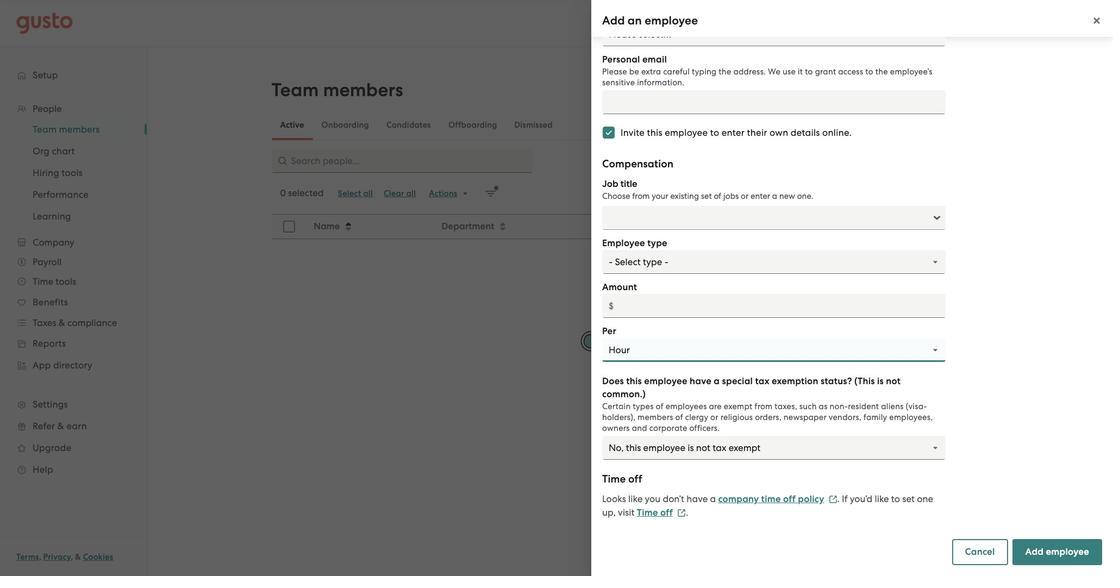 Task type: vqa. For each thing, say whether or not it's contained in the screenshot.
add related to Add an employee
yes



Task type: locate. For each thing, give the bounding box(es) containing it.
type inside button
[[806, 221, 826, 232]]

taxes,
[[775, 402, 798, 412]]

0 horizontal spatial like
[[629, 494, 643, 505]]

time
[[602, 473, 626, 486], [637, 507, 658, 519]]

0 vertical spatial time
[[602, 473, 626, 486]]

compensation
[[602, 158, 674, 170]]

off
[[629, 473, 643, 486], [784, 494, 796, 505], [661, 507, 673, 519]]

1 horizontal spatial or
[[741, 191, 749, 201]]

1 horizontal spatial add
[[885, 86, 904, 98]]

set right 'existing' at right top
[[701, 191, 712, 201]]

per
[[602, 326, 617, 337]]

up,
[[602, 507, 616, 518]]

all for clear all
[[406, 189, 416, 198]]

. down the looks like you don't have a
[[686, 507, 689, 518]]

type for employment type
[[806, 221, 826, 232]]

opens in a new tab image for company time off policy
[[829, 495, 838, 504]]

0 horizontal spatial this
[[627, 376, 642, 387]]

or down 'are'
[[711, 413, 719, 422]]

1 vertical spatial of
[[656, 402, 664, 412]]

name
[[313, 221, 340, 232]]

time off up looks
[[602, 473, 643, 486]]

2 all from the left
[[406, 189, 416, 198]]

this for does
[[627, 376, 642, 387]]

0 vertical spatial have
[[690, 376, 712, 387]]

all right clear
[[406, 189, 416, 198]]

0 horizontal spatial type
[[648, 238, 668, 249]]

1 horizontal spatial from
[[755, 402, 773, 412]]

a inside the job title choose from your existing set of jobs or enter a new one.
[[773, 191, 778, 201]]

set inside the job title choose from your existing set of jobs or enter a new one.
[[701, 191, 712, 201]]

type right 'employee'
[[648, 238, 668, 249]]

1 vertical spatial type
[[648, 238, 668, 249]]

your
[[652, 191, 669, 201]]

add an employee
[[602, 14, 698, 28]]

extra
[[642, 67, 661, 77]]

add inside button
[[1026, 546, 1044, 558]]

resident
[[848, 402, 879, 412]]

, left the &
[[71, 552, 73, 562]]

company
[[718, 494, 759, 505]]

candidates button
[[378, 112, 440, 138]]

a inside button
[[906, 86, 912, 98]]

select all
[[338, 189, 373, 198]]

one
[[917, 494, 934, 505]]

0 horizontal spatial the
[[719, 67, 732, 77]]

a left 'team'
[[906, 86, 912, 98]]

1 horizontal spatial ,
[[71, 552, 73, 562]]

are
[[709, 402, 722, 412]]

name button
[[307, 215, 434, 238]]

new notifications image
[[486, 188, 497, 199]]

2 vertical spatial off
[[661, 507, 673, 519]]

is
[[878, 376, 884, 387]]

this right invite
[[647, 127, 663, 138]]

or
[[741, 191, 749, 201], [711, 413, 719, 422]]

1 horizontal spatial .
[[838, 494, 840, 505]]

of right types
[[656, 402, 664, 412]]

members down types
[[638, 413, 674, 422]]

grant
[[815, 67, 836, 77]]

. left if
[[838, 494, 840, 505]]

type inside add a team member drawer dialog
[[648, 238, 668, 249]]

like right "you'd"
[[875, 494, 889, 505]]

off right time
[[784, 494, 796, 505]]

0 horizontal spatial or
[[711, 413, 719, 422]]

opens in a new tab image inside time off link
[[678, 509, 686, 517]]

2 vertical spatial of
[[676, 413, 683, 422]]

does this employee have a special tax exemption status? (this is not common.) certain types of employees are exempt from taxes, such as non-resident aliens (visa- holders), members of clergy or religious orders, newspaper vendors, family employees, owners and corporate officers.
[[602, 376, 933, 433]]

1 all from the left
[[363, 189, 373, 198]]

opens in a new tab image
[[829, 495, 838, 504], [678, 509, 686, 517]]

to
[[805, 67, 813, 77], [866, 67, 874, 77], [710, 127, 720, 138], [892, 494, 900, 505]]

corporate
[[650, 424, 688, 433]]

all right select
[[363, 189, 373, 198]]

0 vertical spatial this
[[647, 127, 663, 138]]

to left the one
[[892, 494, 900, 505]]

0 horizontal spatial all
[[363, 189, 373, 198]]

from down title
[[632, 191, 650, 201]]

employee
[[645, 14, 698, 28], [665, 127, 708, 138], [644, 376, 688, 387], [1046, 546, 1090, 558]]

1 horizontal spatial opens in a new tab image
[[829, 495, 838, 504]]

add for add an employee
[[602, 14, 625, 28]]

have
[[690, 376, 712, 387], [687, 494, 708, 505]]

set
[[701, 191, 712, 201], [903, 494, 915, 505]]

like up the visit
[[629, 494, 643, 505]]

,
[[39, 552, 41, 562], [71, 552, 73, 562]]

have right don't
[[687, 494, 708, 505]]

0 horizontal spatial of
[[656, 402, 664, 412]]

1 horizontal spatial of
[[676, 413, 683, 422]]

2 like from the left
[[875, 494, 889, 505]]

add
[[602, 14, 625, 28], [885, 86, 904, 98], [1026, 546, 1044, 558]]

0 horizontal spatial opens in a new tab image
[[678, 509, 686, 517]]

privacy link
[[43, 552, 71, 562]]

be
[[629, 67, 639, 77]]

new notifications image
[[486, 188, 497, 199]]

1 vertical spatial add
[[885, 86, 904, 98]]

0 vertical spatial .
[[838, 494, 840, 505]]

all inside button
[[363, 189, 373, 198]]

enter left their
[[722, 127, 745, 138]]

home image
[[16, 12, 73, 34]]

jobs
[[724, 191, 739, 201]]

dismissed
[[515, 120, 553, 130]]

people
[[624, 338, 654, 349]]

0 selected
[[280, 188, 324, 198]]

time down you
[[637, 507, 658, 519]]

0 vertical spatial from
[[632, 191, 650, 201]]

address.
[[734, 67, 766, 77]]

, left privacy
[[39, 552, 41, 562]]

type for employee type
[[648, 238, 668, 249]]

0 vertical spatial time off
[[602, 473, 643, 486]]

0 vertical spatial off
[[629, 473, 643, 486]]

employee for add
[[645, 14, 698, 28]]

opens in a new tab image inside company time off policy link
[[829, 495, 838, 504]]

.
[[838, 494, 840, 505], [686, 507, 689, 518]]

add employee button
[[1013, 539, 1103, 565]]

enter left new
[[751, 191, 771, 201]]

0 vertical spatial type
[[806, 221, 826, 232]]

0 selected status
[[280, 188, 324, 198]]

select all button
[[333, 185, 378, 202]]

add a team member
[[885, 86, 976, 98]]

1 horizontal spatial members
[[638, 413, 674, 422]]

own
[[770, 127, 789, 138]]

add inside button
[[885, 86, 904, 98]]

or inside does this employee have a special tax exemption status? (this is not common.) certain types of employees are exempt from taxes, such as non-resident aliens (visa- holders), members of clergy or religious orders, newspaper vendors, family employees, owners and corporate officers.
[[711, 413, 719, 422]]

active
[[280, 120, 304, 130]]

you'd
[[850, 494, 873, 505]]

1 horizontal spatial this
[[647, 127, 663, 138]]

offboarding button
[[440, 112, 506, 138]]

terms , privacy , & cookies
[[16, 552, 113, 562]]

2 horizontal spatial add
[[1026, 546, 1044, 558]]

1 horizontal spatial all
[[406, 189, 416, 198]]

personal email please be extra careful typing the address. we use it to grant access to the employee's sensitive information.
[[602, 54, 933, 88]]

1 the from the left
[[719, 67, 732, 77]]

0 horizontal spatial from
[[632, 191, 650, 201]]

0 vertical spatial enter
[[722, 127, 745, 138]]

this up common.) at the bottom right of page
[[627, 376, 642, 387]]

2 vertical spatial add
[[1026, 546, 1044, 558]]

from up orders,
[[755, 402, 773, 412]]

1 vertical spatial time
[[637, 507, 658, 519]]

their
[[747, 127, 768, 138]]

of down employees
[[676, 413, 683, 422]]

a left special
[[714, 376, 720, 387]]

enter inside the job title choose from your existing set of jobs or enter a new one.
[[751, 191, 771, 201]]

terms link
[[16, 552, 39, 562]]

opens in a new tab image left if
[[829, 495, 838, 504]]

employment type button
[[744, 215, 989, 238]]

the right typing
[[719, 67, 732, 77]]

a left new
[[773, 191, 778, 201]]

0 horizontal spatial members
[[323, 79, 403, 101]]

or right jobs on the right of page
[[741, 191, 749, 201]]

the left employee's at the right of the page
[[876, 67, 888, 77]]

employee's
[[890, 67, 933, 77]]

employee inside does this employee have a special tax exemption status? (this is not common.) certain types of employees are exempt from taxes, such as non-resident aliens (visa- holders), members of clergy or religious orders, newspaper vendors, family employees, owners and corporate officers.
[[644, 376, 688, 387]]

time up looks
[[602, 473, 626, 486]]

time off
[[602, 473, 643, 486], [637, 507, 673, 519]]

Invite this employee to enter their own details online. checkbox
[[597, 121, 621, 145]]

job title choose from your existing set of jobs or enter a new one.
[[602, 178, 814, 201]]

0 vertical spatial add
[[602, 14, 625, 28]]

please
[[602, 67, 627, 77]]

1 vertical spatial enter
[[751, 191, 771, 201]]

add a team member drawer dialog
[[592, 0, 1114, 576]]

cancel button
[[952, 539, 1008, 565]]

employees
[[666, 402, 707, 412]]

Search people... field
[[272, 149, 533, 173]]

0 horizontal spatial set
[[701, 191, 712, 201]]

. for . if you'd like to set one up, visit
[[838, 494, 840, 505]]

clear all button
[[378, 185, 422, 202]]

sensitive
[[602, 78, 635, 88]]

type down one.
[[806, 221, 826, 232]]

off down don't
[[661, 507, 673, 519]]

2 horizontal spatial of
[[714, 191, 722, 201]]

found
[[657, 338, 682, 349]]

select
[[338, 189, 361, 198]]

2 the from the left
[[876, 67, 888, 77]]

Select all rows on this page checkbox
[[277, 215, 301, 239]]

0 vertical spatial set
[[701, 191, 712, 201]]

1 vertical spatial opens in a new tab image
[[678, 509, 686, 517]]

off up the looks like you don't have a
[[629, 473, 643, 486]]

a
[[906, 86, 912, 98], [773, 191, 778, 201], [714, 376, 720, 387], [710, 494, 716, 505]]

policy
[[798, 494, 825, 505]]

0 vertical spatial opens in a new tab image
[[829, 495, 838, 504]]

0 vertical spatial of
[[714, 191, 722, 201]]

all inside button
[[406, 189, 416, 198]]

1 horizontal spatial off
[[661, 507, 673, 519]]

enter
[[722, 127, 745, 138], [751, 191, 771, 201]]

1 horizontal spatial the
[[876, 67, 888, 77]]

common.)
[[602, 389, 646, 400]]

have up employees
[[690, 376, 712, 387]]

0 horizontal spatial add
[[602, 14, 625, 28]]

1 vertical spatial set
[[903, 494, 915, 505]]

Amount field
[[602, 294, 946, 318]]

1 vertical spatial .
[[686, 507, 689, 518]]

1 vertical spatial members
[[638, 413, 674, 422]]

employment
[[750, 221, 804, 232]]

cookies
[[83, 552, 113, 562]]

. inside . if you'd like to set one up, visit
[[838, 494, 840, 505]]

1 horizontal spatial set
[[903, 494, 915, 505]]

employees,
[[890, 413, 933, 422]]

members up onboarding
[[323, 79, 403, 101]]

1 horizontal spatial like
[[875, 494, 889, 505]]

0 horizontal spatial ,
[[39, 552, 41, 562]]

2 horizontal spatial off
[[784, 494, 796, 505]]

one.
[[797, 191, 814, 201]]

1 vertical spatial this
[[627, 376, 642, 387]]

from inside the job title choose from your existing set of jobs or enter a new one.
[[632, 191, 650, 201]]

1 vertical spatial from
[[755, 402, 773, 412]]

of left jobs on the right of page
[[714, 191, 722, 201]]

. if you'd like to set one up, visit
[[602, 494, 934, 518]]

1 horizontal spatial enter
[[751, 191, 771, 201]]

. for .
[[686, 507, 689, 518]]

0 horizontal spatial .
[[686, 507, 689, 518]]

like inside . if you'd like to set one up, visit
[[875, 494, 889, 505]]

0 vertical spatial or
[[741, 191, 749, 201]]

0 horizontal spatial enter
[[722, 127, 745, 138]]

set left the one
[[903, 494, 915, 505]]

1 horizontal spatial type
[[806, 221, 826, 232]]

opens in a new tab image down don't
[[678, 509, 686, 517]]

1 vertical spatial or
[[711, 413, 719, 422]]

0 horizontal spatial off
[[629, 473, 643, 486]]

this inside does this employee have a special tax exemption status? (this is not common.) certain types of employees are exempt from taxes, such as non-resident aliens (visa- holders), members of clergy or religious orders, newspaper vendors, family employees, owners and corporate officers.
[[627, 376, 642, 387]]

types
[[633, 402, 654, 412]]

time off down you
[[637, 507, 673, 519]]



Task type: describe. For each thing, give the bounding box(es) containing it.
use
[[783, 67, 796, 77]]

online.
[[823, 127, 852, 138]]

to inside . if you'd like to set one up, visit
[[892, 494, 900, 505]]

team
[[914, 86, 937, 98]]

team members
[[272, 79, 403, 101]]

2 , from the left
[[71, 552, 73, 562]]

existing
[[671, 191, 699, 201]]

add employee
[[1026, 546, 1090, 558]]

team
[[272, 79, 319, 101]]

looks
[[602, 494, 626, 505]]

does
[[602, 376, 624, 387]]

you
[[645, 494, 661, 505]]

an
[[628, 14, 642, 28]]

holders),
[[602, 413, 636, 422]]

status?
[[821, 376, 852, 387]]

add a team member button
[[872, 79, 989, 105]]

employee type
[[602, 238, 668, 249]]

no people found
[[609, 338, 682, 349]]

exempt
[[724, 402, 753, 412]]

we
[[768, 67, 781, 77]]

invite this employee to enter their own details online.
[[621, 127, 852, 138]]

email
[[643, 54, 667, 65]]

dismissed button
[[506, 112, 562, 138]]

terms
[[16, 552, 39, 562]]

certain
[[602, 402, 631, 412]]

offboarding
[[449, 120, 497, 130]]

1 , from the left
[[39, 552, 41, 562]]

0 vertical spatial members
[[323, 79, 403, 101]]

0 horizontal spatial time
[[602, 473, 626, 486]]

employee
[[602, 238, 645, 249]]

employee inside button
[[1046, 546, 1090, 558]]

a left company in the right bottom of the page
[[710, 494, 716, 505]]

no
[[609, 338, 622, 349]]

Personal email field
[[602, 90, 946, 114]]

religious
[[721, 413, 753, 422]]

cancel
[[965, 546, 995, 558]]

a inside does this employee have a special tax exemption status? (this is not common.) certain types of employees are exempt from taxes, such as non-resident aliens (visa- holders), members of clergy or religious orders, newspaper vendors, family employees, owners and corporate officers.
[[714, 376, 720, 387]]

have inside does this employee have a special tax exemption status? (this is not common.) certain types of employees are exempt from taxes, such as non-resident aliens (visa- holders), members of clergy or religious orders, newspaper vendors, family employees, owners and corporate officers.
[[690, 376, 712, 387]]

new
[[780, 191, 795, 201]]

amount
[[602, 282, 637, 293]]

access
[[839, 67, 864, 77]]

owners
[[602, 424, 630, 433]]

newspaper
[[784, 413, 827, 422]]

to right it
[[805, 67, 813, 77]]

and
[[632, 424, 647, 433]]

typing
[[692, 67, 717, 77]]

from inside does this employee have a special tax exemption status? (this is not common.) certain types of employees are exempt from taxes, such as non-resident aliens (visa- holders), members of clergy or religious orders, newspaper vendors, family employees, owners and corporate officers.
[[755, 402, 773, 412]]

employee for invite
[[665, 127, 708, 138]]

employee for does
[[644, 376, 688, 387]]

orders,
[[755, 413, 782, 422]]

1 horizontal spatial time
[[637, 507, 658, 519]]

opens in a new tab image for time off
[[678, 509, 686, 517]]

0
[[280, 188, 286, 198]]

active button
[[272, 112, 313, 138]]

not
[[886, 376, 901, 387]]

member
[[939, 86, 976, 98]]

officers.
[[690, 424, 720, 433]]

or inside the job title choose from your existing set of jobs or enter a new one.
[[741, 191, 749, 201]]

choose
[[602, 191, 630, 201]]

onboarding button
[[313, 112, 378, 138]]

exemption
[[772, 376, 819, 387]]

of inside the job title choose from your existing set of jobs or enter a new one.
[[714, 191, 722, 201]]

1 vertical spatial time off
[[637, 507, 673, 519]]

vendors,
[[829, 413, 862, 422]]

1 vertical spatial off
[[784, 494, 796, 505]]

looks like you don't have a
[[602, 494, 716, 505]]

company time off policy
[[718, 494, 825, 505]]

1 vertical spatial have
[[687, 494, 708, 505]]

1 like from the left
[[629, 494, 643, 505]]

careful
[[663, 67, 690, 77]]

(this
[[855, 376, 875, 387]]

set inside . if you'd like to set one up, visit
[[903, 494, 915, 505]]

time
[[762, 494, 781, 505]]

title
[[621, 178, 638, 190]]

job
[[602, 178, 619, 190]]

clergy
[[685, 413, 709, 422]]

employment type
[[750, 221, 826, 232]]

information.
[[637, 78, 685, 88]]

members inside does this employee have a special tax exemption status? (this is not common.) certain types of employees are exempt from taxes, such as non-resident aliens (visa- holders), members of clergy or religious orders, newspaper vendors, family employees, owners and corporate officers.
[[638, 413, 674, 422]]

(visa-
[[906, 402, 928, 412]]

team members tab list
[[272, 110, 989, 140]]

add for add employee
[[1026, 546, 1044, 558]]

&
[[75, 552, 81, 562]]

to left their
[[710, 127, 720, 138]]

this for invite
[[647, 127, 663, 138]]

to right access
[[866, 67, 874, 77]]

account menu element
[[904, 0, 1097, 46]]

personal
[[602, 54, 640, 65]]

add for add a team member
[[885, 86, 904, 98]]

such
[[800, 402, 817, 412]]

tax
[[755, 376, 770, 387]]

all for select all
[[363, 189, 373, 198]]

clear all
[[384, 189, 416, 198]]

time off link
[[637, 507, 686, 519]]

visit
[[618, 507, 635, 518]]

onboarding
[[322, 120, 369, 130]]

clear
[[384, 189, 404, 198]]

details
[[791, 127, 820, 138]]



